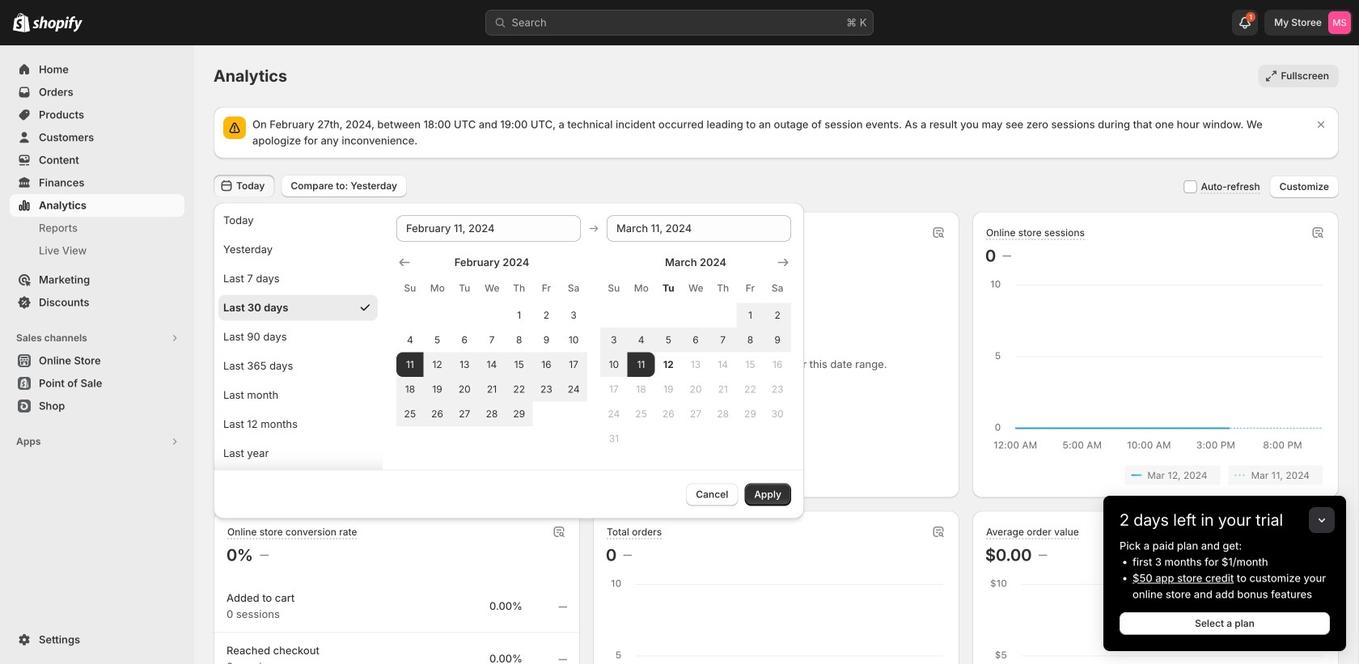 Task type: locate. For each thing, give the bounding box(es) containing it.
1 sunday element from the left
[[396, 274, 424, 303]]

0 horizontal spatial grid
[[396, 254, 587, 426]]

1 horizontal spatial grid
[[600, 254, 791, 451]]

1 grid from the left
[[396, 254, 587, 426]]

2 wednesday element from the left
[[682, 274, 709, 303]]

0 horizontal spatial friday element
[[533, 274, 560, 303]]

thursday element down yyyy-mm-dd text field
[[709, 274, 737, 303]]

thursday element down yyyy-mm-dd text box
[[505, 274, 533, 303]]

0 horizontal spatial tuesday element
[[451, 274, 478, 303]]

saturday element
[[560, 274, 587, 303], [764, 274, 791, 303]]

1 horizontal spatial thursday element
[[709, 274, 737, 303]]

tuesday element down yyyy-mm-dd text field
[[655, 274, 682, 303]]

wednesday element down yyyy-mm-dd text box
[[478, 274, 505, 303]]

monday element for 1st sunday element from the right
[[627, 274, 655, 303]]

2 monday element from the left
[[627, 274, 655, 303]]

thursday element
[[505, 274, 533, 303], [709, 274, 737, 303]]

grid
[[396, 254, 587, 426], [600, 254, 791, 451]]

1 friday element from the left
[[533, 274, 560, 303]]

saturday element for 2nd sunday element from right's friday element
[[560, 274, 587, 303]]

1 wednesday element from the left
[[478, 274, 505, 303]]

1 monday element from the left
[[424, 274, 451, 303]]

list
[[230, 466, 564, 485], [989, 466, 1323, 485]]

2 friday element from the left
[[737, 274, 764, 303]]

2 thursday element from the left
[[709, 274, 737, 303]]

0 horizontal spatial list
[[230, 466, 564, 485]]

thursday element for friday element for 1st sunday element from the right
[[709, 274, 737, 303]]

1 horizontal spatial friday element
[[737, 274, 764, 303]]

wednesday element down yyyy-mm-dd text field
[[682, 274, 709, 303]]

0 horizontal spatial sunday element
[[396, 274, 424, 303]]

1 horizontal spatial sunday element
[[600, 274, 627, 303]]

1 horizontal spatial tuesday element
[[655, 274, 682, 303]]

0 horizontal spatial thursday element
[[505, 274, 533, 303]]

0 horizontal spatial wednesday element
[[478, 274, 505, 303]]

monday element
[[424, 274, 451, 303], [627, 274, 655, 303]]

1 horizontal spatial list
[[989, 466, 1323, 485]]

2 grid from the left
[[600, 254, 791, 451]]

friday element
[[533, 274, 560, 303], [737, 274, 764, 303]]

0 horizontal spatial monday element
[[424, 274, 451, 303]]

thursday element for 2nd sunday element from right's friday element
[[505, 274, 533, 303]]

0 horizontal spatial saturday element
[[560, 274, 587, 303]]

1 thursday element from the left
[[505, 274, 533, 303]]

1 tuesday element from the left
[[451, 274, 478, 303]]

2 tuesday element from the left
[[655, 274, 682, 303]]

2 list from the left
[[989, 466, 1323, 485]]

wednesday element for tuesday element corresponding to 2nd sunday element from right monday element
[[478, 274, 505, 303]]

YYYY-MM-DD text field
[[607, 216, 791, 241]]

1 horizontal spatial wednesday element
[[682, 274, 709, 303]]

tuesday element
[[451, 274, 478, 303], [655, 274, 682, 303]]

2 sunday element from the left
[[600, 274, 627, 303]]

1 horizontal spatial saturday element
[[764, 274, 791, 303]]

tuesday element down yyyy-mm-dd text box
[[451, 274, 478, 303]]

1 horizontal spatial monday element
[[627, 274, 655, 303]]

wednesday element for tuesday element for monday element for 1st sunday element from the right
[[682, 274, 709, 303]]

saturday element for friday element for 1st sunday element from the right
[[764, 274, 791, 303]]

2 saturday element from the left
[[764, 274, 791, 303]]

1 saturday element from the left
[[560, 274, 587, 303]]

sunday element
[[396, 274, 424, 303], [600, 274, 627, 303]]

shopify image
[[13, 13, 30, 32]]

wednesday element
[[478, 274, 505, 303], [682, 274, 709, 303]]



Task type: vqa. For each thing, say whether or not it's contained in the screenshot.
"Point"
no



Task type: describe. For each thing, give the bounding box(es) containing it.
friday element for 1st sunday element from the right
[[737, 274, 764, 303]]

my storee image
[[1328, 11, 1351, 34]]

friday element for 2nd sunday element from right
[[533, 274, 560, 303]]

YYYY-MM-DD text field
[[396, 216, 581, 241]]

monday element for 2nd sunday element from right
[[424, 274, 451, 303]]

shopify image
[[32, 16, 83, 32]]

1 list from the left
[[230, 466, 564, 485]]

tuesday element for 2nd sunday element from right monday element
[[451, 274, 478, 303]]

tuesday element for monday element for 1st sunday element from the right
[[655, 274, 682, 303]]



